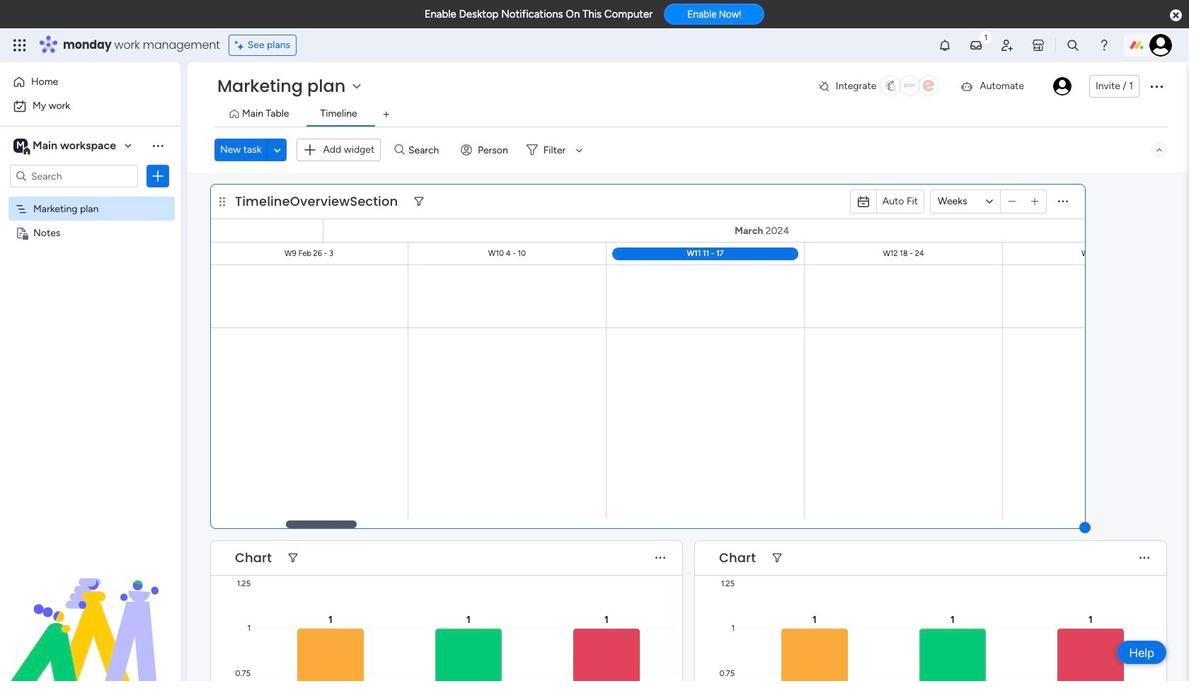 Task type: describe. For each thing, give the bounding box(es) containing it.
arrow down image
[[571, 142, 588, 159]]

1 vertical spatial option
[[8, 95, 172, 118]]

v2 search image
[[394, 142, 405, 158]]

monday marketplace image
[[1031, 38, 1046, 52]]

kendall parks image
[[1053, 77, 1072, 96]]

0 horizontal spatial more dots image
[[656, 553, 665, 564]]

options image
[[151, 169, 165, 183]]

workspace selection element
[[13, 137, 118, 156]]

dapulse close image
[[1170, 8, 1182, 23]]

update feed image
[[969, 38, 983, 52]]

0 vertical spatial option
[[8, 71, 172, 93]]

angle down image
[[274, 145, 281, 155]]

search everything image
[[1066, 38, 1080, 52]]

workspace options image
[[151, 139, 165, 153]]

notifications image
[[938, 38, 952, 52]]

Search in workspace field
[[30, 168, 118, 184]]

1 image
[[980, 29, 992, 45]]



Task type: vqa. For each thing, say whether or not it's contained in the screenshot.
Add
no



Task type: locate. For each thing, give the bounding box(es) containing it.
v2 minus image
[[1009, 196, 1016, 207]]

option
[[8, 71, 172, 93], [8, 95, 172, 118], [0, 196, 181, 199]]

dapulse drag handle 3 image
[[219, 196, 225, 207]]

list box
[[0, 194, 181, 436]]

1 horizontal spatial more dots image
[[1058, 196, 1068, 207]]

kendall parks image
[[1150, 34, 1172, 57]]

None field
[[231, 193, 402, 211], [231, 549, 275, 568], [716, 549, 760, 568], [231, 193, 402, 211], [231, 549, 275, 568], [716, 549, 760, 568]]

options image
[[1148, 78, 1165, 95]]

private board image
[[15, 226, 28, 239]]

2 horizontal spatial more dots image
[[1140, 553, 1150, 564]]

lottie animation image
[[0, 539, 181, 682]]

invite members image
[[1000, 38, 1014, 52]]

collapse image
[[1154, 144, 1165, 156]]

help image
[[1097, 38, 1111, 52]]

main content
[[0, 173, 1189, 682]]

tab list
[[214, 103, 1168, 127]]

workspace image
[[13, 138, 28, 154]]

tab
[[375, 103, 398, 126]]

v2 plus image
[[1031, 196, 1039, 207]]

see plans image
[[235, 38, 248, 53]]

more dots image
[[1058, 196, 1068, 207], [656, 553, 665, 564], [1140, 553, 1150, 564]]

Search field
[[405, 140, 447, 160]]

lottie animation element
[[0, 539, 181, 682]]

add view image
[[383, 109, 389, 120]]

select product image
[[13, 38, 27, 52]]

2 vertical spatial option
[[0, 196, 181, 199]]



